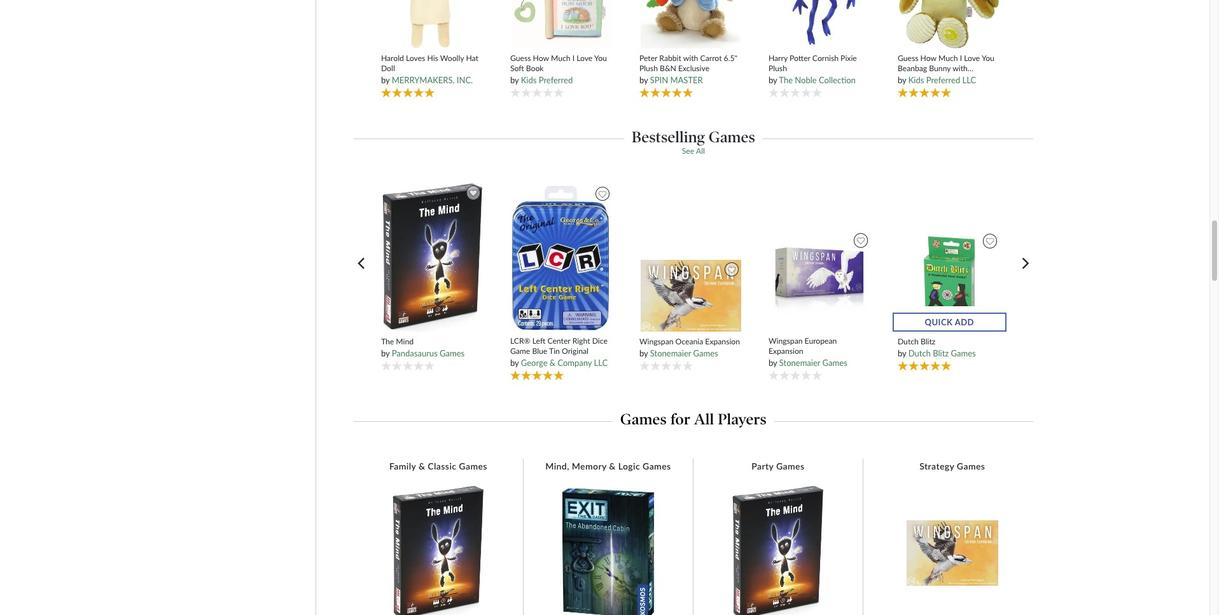 Task type: describe. For each thing, give the bounding box(es) containing it.
0 vertical spatial blitz
[[921, 337, 936, 347]]

family & classic games image
[[393, 486, 484, 616]]

collection
[[819, 75, 856, 85]]

woolly
[[440, 54, 464, 63]]

& inside the "lcr® left center right dice game blue tin original by george & company llc"
[[550, 358, 556, 368]]

strategy games
[[920, 462, 985, 472]]

harry potter cornish pixie plush by the noble collection
[[769, 54, 857, 85]]

strategy games image
[[907, 521, 998, 587]]

mind, memory & logic games
[[545, 462, 671, 472]]

by inside wingspan european expansion by stonemaier games
[[769, 358, 777, 368]]

llc inside the "lcr® left center right dice game blue tin original by george & company llc"
[[594, 358, 608, 368]]

stonemaier for wingspan oceania expansion by stonemaier games
[[650, 349, 691, 359]]

bestselling
[[632, 128, 705, 146]]

peter rabbit with carrot 6.5" plush b&n exclusive link
[[639, 54, 743, 73]]

patch
[[940, 73, 959, 83]]

merrymakers,
[[392, 75, 455, 85]]

6.5"
[[724, 54, 738, 63]]

2 horizontal spatial &
[[609, 462, 616, 472]]

logic
[[618, 462, 640, 472]]

games for all players section
[[354, 407, 1033, 429]]

games inside the mind by pandasaurus games
[[440, 349, 465, 359]]

tin
[[549, 347, 560, 356]]

the noble collection link
[[779, 75, 856, 85]]

& inside "link"
[[419, 462, 425, 472]]

how for kids
[[533, 54, 549, 63]]

beanbag
[[898, 63, 927, 73]]

master
[[670, 75, 703, 85]]

stonemaier games link for wingspan european expansion by stonemaier games
[[779, 358, 847, 368]]

the mind link
[[381, 337, 485, 347]]

preferred inside guess how much i love you soft book by kids preferred
[[539, 75, 573, 85]]

players
[[718, 411, 767, 429]]

by inside dutch blitz by dutch blitz games
[[898, 349, 906, 359]]

games inside dutch blitz by dutch blitz games
[[951, 349, 976, 359]]

doll
[[381, 63, 395, 73]]

dutch blitz link
[[898, 337, 1001, 347]]

hat
[[466, 54, 478, 63]]

stonemaier games link for wingspan oceania expansion by stonemaier games
[[650, 349, 718, 359]]

anniversary
[[898, 73, 938, 83]]

george
[[521, 358, 548, 368]]

party games
[[752, 462, 805, 472]]

guess how much i love you beanbag bunny with anniversary patch [b&n exclusive] image
[[899, 0, 1000, 49]]

1 vertical spatial blitz
[[933, 349, 949, 359]]

wingspan oceania expansion link
[[639, 337, 743, 347]]

wingspan european expansion link
[[769, 337, 872, 356]]

right
[[572, 337, 590, 346]]

loves
[[406, 54, 425, 63]]

memory
[[572, 462, 607, 472]]

bunny
[[929, 63, 951, 73]]

quick
[[925, 317, 953, 327]]

b&n
[[660, 63, 676, 73]]

much for patch
[[939, 54, 958, 63]]

games inside wingspan european expansion by stonemaier games
[[822, 358, 847, 368]]

guess how much i love you beanbag bunny with anniversary patch [b&n exclusive]
[[898, 54, 994, 92]]

potter
[[790, 54, 810, 63]]

kids inside guess how much i love you soft book by kids preferred
[[521, 75, 537, 85]]

stonemaier for wingspan european expansion by stonemaier games
[[779, 358, 820, 368]]

games inside "link"
[[459, 462, 487, 472]]

wingspan european expansion image
[[769, 230, 871, 332]]

bestselling games see all
[[632, 128, 755, 156]]

[b&n
[[961, 73, 980, 83]]

party
[[752, 462, 774, 472]]

dice
[[592, 337, 608, 346]]

2 preferred from the left
[[926, 75, 960, 85]]

exclusive]
[[898, 83, 931, 92]]

kids preferred llc link
[[908, 75, 976, 85]]

george & company llc link
[[521, 358, 608, 368]]

for
[[671, 411, 690, 429]]

the inside harry potter cornish pixie plush by the noble collection
[[779, 75, 793, 85]]

the mind image
[[382, 183, 484, 333]]

family
[[389, 462, 416, 472]]

party games link
[[745, 462, 811, 473]]

with inside guess how much i love you beanbag bunny with anniversary patch [b&n exclusive]
[[953, 63, 968, 73]]

carrot
[[700, 54, 722, 63]]

by inside the mind by pandasaurus games
[[381, 349, 390, 359]]

mind, memory & logic games link
[[539, 462, 677, 473]]

how for anniversary
[[920, 54, 937, 63]]

exclusive
[[678, 63, 710, 73]]

the inside the mind by pandasaurus games
[[381, 337, 394, 347]]

lcr® left center right dice game blue tin original by george & company llc
[[510, 337, 608, 368]]

games for all players
[[620, 411, 767, 429]]

you for patch
[[982, 54, 994, 63]]

you for preferred
[[594, 54, 607, 63]]

all inside bestselling games see all
[[696, 146, 705, 156]]

harold loves his woolly hat doll image
[[388, 0, 478, 49]]

harold
[[381, 54, 404, 63]]

see
[[682, 146, 694, 156]]

quick add button
[[893, 313, 1007, 332]]

games inside section
[[620, 411, 667, 429]]

strategy
[[920, 462, 954, 472]]

dutch blitz image
[[899, 231, 1000, 333]]

love for patch
[[964, 54, 980, 63]]

guess how much i love you beanbag bunny with anniversary patch [b&n exclusive] link
[[898, 54, 1001, 92]]

0 vertical spatial dutch
[[898, 337, 919, 347]]

blue
[[532, 347, 547, 356]]

family & classic games
[[389, 462, 487, 472]]

peter rabbit with carrot 6.5 image
[[640, 0, 742, 49]]



Task type: vqa. For each thing, say whether or not it's contained in the screenshot.
guess how much i love you soft book by kids preferred
yes



Task type: locate. For each thing, give the bounding box(es) containing it.
games left for on the bottom of page
[[620, 411, 667, 429]]

the mind by pandasaurus games
[[381, 337, 465, 359]]

1 horizontal spatial guess
[[898, 54, 919, 63]]

left
[[532, 337, 546, 346]]

all inside section
[[694, 411, 714, 429]]

center
[[547, 337, 570, 346]]

how up bunny
[[920, 54, 937, 63]]

wingspan for wingspan european expansion by stonemaier games
[[769, 337, 803, 346]]

by inside guess how much i love you soft book by kids preferred
[[510, 75, 519, 85]]

1 horizontal spatial love
[[964, 54, 980, 63]]

games down dutch blitz link
[[951, 349, 976, 359]]

0 vertical spatial the
[[779, 75, 793, 85]]

stonemaier games link down oceania
[[650, 349, 718, 359]]

how inside guess how much i love you soft book by kids preferred
[[533, 54, 549, 63]]

by inside harry potter cornish pixie plush by the noble collection
[[769, 75, 777, 85]]

spin master link
[[650, 75, 703, 85]]

noble
[[795, 75, 817, 85]]

1 horizontal spatial much
[[939, 54, 958, 63]]

see all link
[[682, 146, 705, 156]]

1 horizontal spatial i
[[960, 54, 962, 63]]

oceania
[[676, 337, 703, 347]]

merrymakers, inc. link
[[392, 75, 473, 85]]

guess inside guess how much i love you beanbag bunny with anniversary patch [b&n exclusive]
[[898, 54, 919, 63]]

0 horizontal spatial how
[[533, 54, 549, 63]]

strategy games link
[[913, 462, 992, 473]]

1 plush from the left
[[639, 63, 658, 73]]

expansion for wingspan european expansion by stonemaier games
[[769, 347, 803, 356]]

0 horizontal spatial llc
[[594, 358, 608, 368]]

harry potter cornish pixie plush link
[[769, 54, 872, 73]]

0 horizontal spatial preferred
[[539, 75, 573, 85]]

love inside guess how much i love you soft book by kids preferred
[[577, 54, 593, 63]]

wingspan
[[769, 337, 803, 346], [639, 337, 674, 347]]

by down wingspan oceania expansion link
[[639, 349, 648, 359]]

by left pandasaurus
[[381, 349, 390, 359]]

1 vertical spatial dutch
[[908, 349, 931, 359]]

1 horizontal spatial &
[[550, 358, 556, 368]]

cornish
[[812, 54, 839, 63]]

1 horizontal spatial the
[[779, 75, 793, 85]]

guess how much i love you soft book link
[[510, 54, 614, 73]]

games down wingspan oceania expansion link
[[693, 349, 718, 359]]

games down the mind link at the left of page
[[440, 349, 465, 359]]

games down wingspan european expansion link
[[822, 358, 847, 368]]

1 horizontal spatial stonemaier
[[779, 358, 820, 368]]

you inside guess how much i love you soft book by kids preferred
[[594, 54, 607, 63]]

party games image
[[732, 486, 824, 616]]

1 horizontal spatial kids
[[908, 75, 924, 85]]

how inside guess how much i love you beanbag bunny with anniversary patch [b&n exclusive]
[[920, 54, 937, 63]]

llc right patch
[[962, 75, 976, 85]]

0 horizontal spatial stonemaier
[[650, 349, 691, 359]]

spin
[[650, 75, 668, 85]]

the
[[779, 75, 793, 85], [381, 337, 394, 347]]

preferred
[[539, 75, 573, 85], [926, 75, 960, 85]]

how up book
[[533, 54, 549, 63]]

all right for on the bottom of page
[[694, 411, 714, 429]]

harry potter cornish pixie plush image
[[769, 0, 871, 49]]

love inside guess how much i love you beanbag bunny with anniversary patch [b&n exclusive]
[[964, 54, 980, 63]]

wingspan for wingspan oceania expansion by stonemaier games
[[639, 337, 674, 347]]

with up exclusive
[[683, 54, 698, 63]]

love
[[577, 54, 593, 63], [964, 54, 980, 63]]

1 vertical spatial llc
[[594, 358, 608, 368]]

1 you from the left
[[594, 54, 607, 63]]

game
[[510, 347, 530, 356]]

1 preferred from the left
[[539, 75, 573, 85]]

1 horizontal spatial llc
[[962, 75, 976, 85]]

by left dutch blitz games link
[[898, 349, 906, 359]]

guess up beanbag
[[898, 54, 919, 63]]

dutch
[[898, 337, 919, 347], [908, 349, 931, 359]]

games
[[709, 128, 755, 146], [440, 349, 465, 359], [693, 349, 718, 359], [951, 349, 976, 359], [822, 358, 847, 368], [620, 411, 667, 429], [459, 462, 487, 472], [643, 462, 671, 472], [776, 462, 805, 472], [957, 462, 985, 472]]

wingspan left oceania
[[639, 337, 674, 347]]

classic
[[428, 462, 457, 472]]

guess up soft
[[510, 54, 531, 63]]

blitz
[[921, 337, 936, 347], [933, 349, 949, 359]]

dutch blitz games link
[[908, 349, 976, 359]]

wingspan inside wingspan oceania expansion by stonemaier games
[[639, 337, 674, 347]]

plush inside harry potter cornish pixie plush by the noble collection
[[769, 63, 787, 73]]

company
[[558, 358, 592, 368]]

1 vertical spatial the
[[381, 337, 394, 347]]

games right strategy
[[957, 462, 985, 472]]

pixie
[[841, 54, 857, 63]]

the left noble
[[779, 75, 793, 85]]

kids down book
[[521, 75, 537, 85]]

original
[[562, 347, 589, 356]]

i for patch
[[960, 54, 962, 63]]

1 horizontal spatial with
[[953, 63, 968, 73]]

i up "[b&n"
[[960, 54, 962, 63]]

i
[[572, 54, 575, 63], [960, 54, 962, 63]]

inc.
[[457, 75, 473, 85]]

0 horizontal spatial i
[[572, 54, 575, 63]]

peter
[[639, 54, 657, 63]]

& right family
[[419, 462, 425, 472]]

family & classic games link
[[383, 462, 494, 473]]

0 horizontal spatial guess
[[510, 54, 531, 63]]

0 horizontal spatial expansion
[[705, 337, 740, 347]]

quick add
[[925, 317, 974, 327]]

games right "bestselling"
[[709, 128, 755, 146]]

0 horizontal spatial much
[[551, 54, 570, 63]]

guess inside guess how much i love you soft book by kids preferred
[[510, 54, 531, 63]]

add
[[955, 317, 974, 327]]

wingspan european expansion by stonemaier games
[[769, 337, 847, 368]]

you
[[594, 54, 607, 63], [982, 54, 994, 63]]

i for preferred
[[572, 54, 575, 63]]

1 vertical spatial all
[[694, 411, 714, 429]]

1 horizontal spatial how
[[920, 54, 937, 63]]

stonemaier games link down wingspan european expansion link
[[779, 358, 847, 368]]

expansion inside wingspan european expansion by stonemaier games
[[769, 347, 803, 356]]

stonemaier inside wingspan european expansion by stonemaier games
[[779, 358, 820, 368]]

harry
[[769, 54, 788, 63]]

1 guess from the left
[[510, 54, 531, 63]]

2 you from the left
[[982, 54, 994, 63]]

llc down dice
[[594, 358, 608, 368]]

blitz up dutch blitz games link
[[921, 337, 936, 347]]

0 horizontal spatial &
[[419, 462, 425, 472]]

dutch blitz by dutch blitz games
[[898, 337, 976, 359]]

1 horizontal spatial plush
[[769, 63, 787, 73]]

dutch up dutch blitz games link
[[898, 337, 919, 347]]

dutch down dutch blitz link
[[908, 349, 931, 359]]

2 kids from the left
[[908, 75, 924, 85]]

plush inside "peter rabbit with carrot 6.5" plush b&n exclusive by spin master"
[[639, 63, 658, 73]]

& left logic
[[609, 462, 616, 472]]

1 love from the left
[[577, 54, 593, 63]]

wingspan oceania expansion by stonemaier games
[[639, 337, 740, 359]]

with inside "peter rabbit with carrot 6.5" plush b&n exclusive by spin master"
[[683, 54, 698, 63]]

2 love from the left
[[964, 54, 980, 63]]

1 horizontal spatial you
[[982, 54, 994, 63]]

i up kids preferred link
[[572, 54, 575, 63]]

mind
[[396, 337, 414, 347]]

games inside bestselling games see all
[[709, 128, 755, 146]]

guess for kids
[[510, 54, 531, 63]]

0 horizontal spatial with
[[683, 54, 698, 63]]

by down wingspan european expansion link
[[769, 358, 777, 368]]

blitz down dutch blitz link
[[933, 349, 949, 359]]

by down the doll
[[381, 75, 390, 85]]

stonemaier down oceania
[[650, 349, 691, 359]]

much inside guess how much i love you beanbag bunny with anniversary patch [b&n exclusive]
[[939, 54, 958, 63]]

guess
[[510, 54, 531, 63], [898, 54, 919, 63]]

much inside guess how much i love you soft book by kids preferred
[[551, 54, 570, 63]]

book
[[526, 63, 544, 73]]

0 horizontal spatial wingspan
[[639, 337, 674, 347]]

stonemaier games link
[[650, 349, 718, 359], [779, 358, 847, 368]]

how
[[533, 54, 549, 63], [920, 54, 937, 63]]

all right "see"
[[696, 146, 705, 156]]

plush
[[639, 63, 658, 73], [769, 63, 787, 73]]

0 horizontal spatial love
[[577, 54, 593, 63]]

kids preferred link
[[521, 75, 573, 85]]

love up "[b&n"
[[964, 54, 980, 63]]

0 horizontal spatial stonemaier games link
[[650, 349, 718, 359]]

llc
[[962, 75, 976, 85], [594, 358, 608, 368]]

0 horizontal spatial you
[[594, 54, 607, 63]]

by inside "peter rabbit with carrot 6.5" plush b&n exclusive by spin master"
[[639, 75, 648, 85]]

2 much from the left
[[939, 54, 958, 63]]

0 vertical spatial llc
[[962, 75, 976, 85]]

mind, memory & logic games image
[[562, 489, 654, 616]]

guess how much i love you soft book image
[[511, 0, 613, 49]]

stonemaier inside wingspan oceania expansion by stonemaier games
[[650, 349, 691, 359]]

lcr® left center right dice game blue tin original link
[[510, 337, 614, 356]]

by kids preferred llc
[[898, 75, 976, 85]]

games right logic
[[643, 462, 671, 472]]

games right the party
[[776, 462, 805, 472]]

love for preferred
[[577, 54, 593, 63]]

1 horizontal spatial expansion
[[769, 347, 803, 356]]

by left spin
[[639, 75, 648, 85]]

wingspan left the european
[[769, 337, 803, 346]]

by down game at the bottom left of the page
[[510, 358, 519, 368]]

games right classic at bottom left
[[459, 462, 487, 472]]

i inside guess how much i love you beanbag bunny with anniversary patch [b&n exclusive]
[[960, 54, 962, 63]]

with up patch
[[953, 63, 968, 73]]

much up kids preferred link
[[551, 54, 570, 63]]

much for preferred
[[551, 54, 570, 63]]

by inside harold loves his woolly hat doll by merrymakers, inc.
[[381, 75, 390, 85]]

kids down beanbag
[[908, 75, 924, 85]]

soft
[[510, 63, 524, 73]]

his
[[427, 54, 438, 63]]

2 i from the left
[[960, 54, 962, 63]]

wingspan oceania expansion image
[[640, 259, 742, 333]]

plush down harry
[[769, 63, 787, 73]]

0 horizontal spatial kids
[[521, 75, 537, 85]]

by down harry
[[769, 75, 777, 85]]

1 kids from the left
[[521, 75, 537, 85]]

lcr® left center right dice game blue tin original image
[[511, 184, 613, 332]]

expansion for wingspan oceania expansion by stonemaier games
[[705, 337, 740, 347]]

stonemaier
[[650, 349, 691, 359], [779, 358, 820, 368]]

mind,
[[545, 462, 569, 472]]

1 much from the left
[[551, 54, 570, 63]]

plush down peter
[[639, 63, 658, 73]]

1 horizontal spatial stonemaier games link
[[779, 358, 847, 368]]

lcr®
[[510, 337, 530, 346]]

2 guess from the left
[[898, 54, 919, 63]]

1 i from the left
[[572, 54, 575, 63]]

peter rabbit with carrot 6.5" plush b&n exclusive by spin master
[[639, 54, 738, 85]]

by down beanbag
[[898, 75, 906, 85]]

guess how much i love you soft book by kids preferred
[[510, 54, 607, 85]]

by inside the "lcr® left center right dice game blue tin original by george & company llc"
[[510, 358, 519, 368]]

i inside guess how much i love you soft book by kids preferred
[[572, 54, 575, 63]]

2 plush from the left
[[769, 63, 787, 73]]

expansion
[[705, 337, 740, 347], [769, 347, 803, 356]]

harold loves his woolly hat doll by merrymakers, inc.
[[381, 54, 478, 85]]

you inside guess how much i love you beanbag bunny with anniversary patch [b&n exclusive]
[[982, 54, 994, 63]]

0 vertical spatial all
[[696, 146, 705, 156]]

1 horizontal spatial wingspan
[[769, 337, 803, 346]]

the left mind
[[381, 337, 394, 347]]

guess for anniversary
[[898, 54, 919, 63]]

harold loves his woolly hat doll link
[[381, 54, 485, 73]]

& down tin
[[550, 358, 556, 368]]

stonemaier down wingspan european expansion link
[[779, 358, 820, 368]]

1 horizontal spatial preferred
[[926, 75, 960, 85]]

pandasaurus games link
[[392, 349, 465, 359]]

rabbit
[[659, 54, 681, 63]]

1 how from the left
[[533, 54, 549, 63]]

european
[[805, 337, 837, 346]]

all
[[696, 146, 705, 156], [694, 411, 714, 429]]

games inside wingspan oceania expansion by stonemaier games
[[693, 349, 718, 359]]

love down guess how much i love you soft book image
[[577, 54, 593, 63]]

by inside wingspan oceania expansion by stonemaier games
[[639, 349, 648, 359]]

wingspan inside wingspan european expansion by stonemaier games
[[769, 337, 803, 346]]

0 horizontal spatial plush
[[639, 63, 658, 73]]

pandasaurus
[[392, 349, 438, 359]]

by down soft
[[510, 75, 519, 85]]

kids
[[521, 75, 537, 85], [908, 75, 924, 85]]

expansion inside wingspan oceania expansion by stonemaier games
[[705, 337, 740, 347]]

2 how from the left
[[920, 54, 937, 63]]

much up bunny
[[939, 54, 958, 63]]

0 horizontal spatial the
[[381, 337, 394, 347]]



